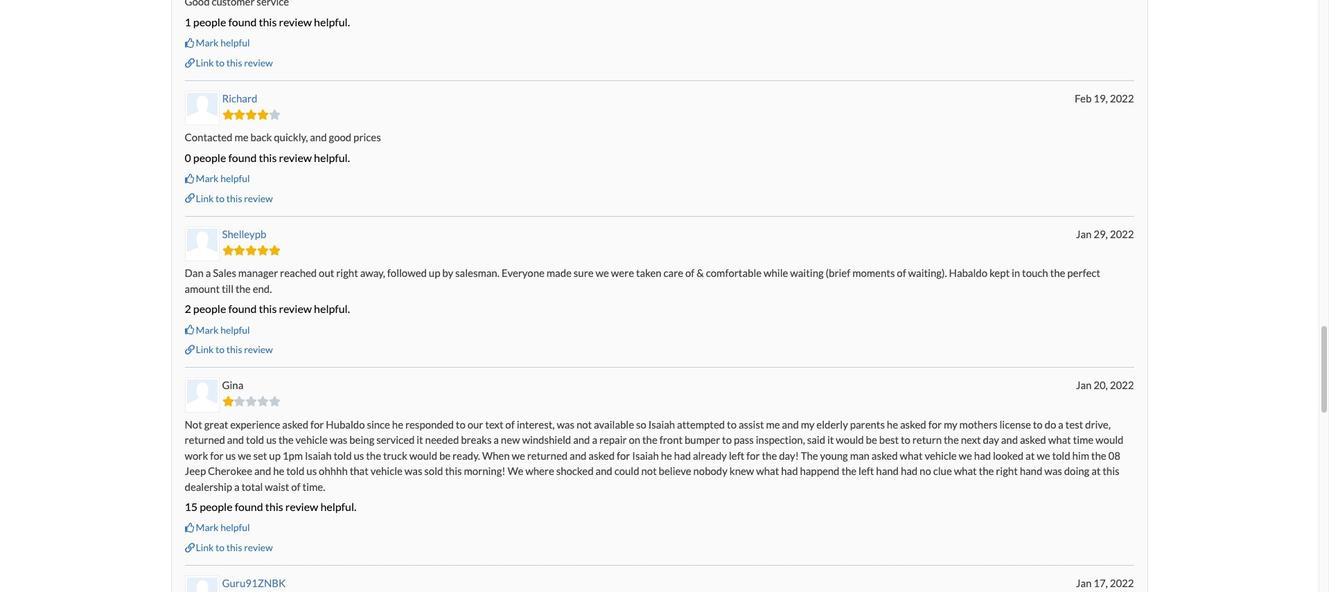 Task type: vqa. For each thing, say whether or not it's contained in the screenshot.
+ MORE for ·
no



Task type: describe. For each thing, give the bounding box(es) containing it.
he up waist
[[273, 465, 284, 478]]

helpful for 1
[[221, 37, 250, 49]]

link for 15
[[196, 542, 214, 554]]

the down the inspection,
[[762, 450, 777, 462]]

comfortable
[[706, 267, 762, 279]]

asked up return
[[900, 418, 926, 431]]

guru91znbk link
[[222, 578, 286, 590]]

2 it from the left
[[828, 434, 834, 446]]

1 link to this review button from the top
[[185, 56, 273, 70]]

feb
[[1075, 92, 1092, 105]]

helpful. for 1 people found this review helpful.
[[314, 15, 350, 28]]

2022 for 0 people found this review helpful.
[[1110, 92, 1134, 105]]

up inside not great experience asked for hubaldo since he responded to our text of interest, was not available so isaiah attempted to assist me and my elderly parents he asked for my mothers license to do a test drive, returned and told us the vehicle was being serviced it needed breaks a new windshield and a repair on the front bumper to pass inspection, said it would be best to return the next day and asked what time would work for us we set up 1pm isaiah told us the truck would be ready. when we returned and asked for isaiah he had already left for the day! the young man asked what vehicle we had looked at we told him the 08 jeep cherokee and he told us ohhhh that vehicle was sold this morning! we where shocked and could not believe nobody knew what had happend the left hand had no clue what the right hand was doing at this dealership a total waist of time.
[[269, 450, 281, 462]]

that
[[350, 465, 369, 478]]

link to this review button for 0
[[185, 192, 273, 206]]

what right clue
[[954, 465, 977, 478]]

for up could
[[617, 450, 630, 462]]

looked
[[993, 450, 1024, 462]]

man
[[850, 450, 870, 462]]

1 horizontal spatial not
[[641, 465, 657, 478]]

4 2022 from the top
[[1110, 578, 1134, 590]]

and up the inspection,
[[782, 418, 799, 431]]

responded
[[405, 418, 454, 431]]

the left next
[[944, 434, 959, 446]]

ready.
[[453, 450, 480, 462]]

care
[[664, 267, 683, 279]]

helpful for 15
[[221, 522, 250, 534]]

we left set
[[238, 450, 251, 462]]

of left &
[[685, 267, 695, 279]]

waist
[[265, 481, 289, 493]]

quickly,
[[274, 131, 308, 144]]

to left do
[[1033, 418, 1043, 431]]

people for 0
[[193, 151, 226, 164]]

bumper
[[685, 434, 720, 446]]

link to this review button for 2
[[185, 343, 273, 357]]

asked down best
[[872, 450, 898, 462]]

0 people found this review helpful.
[[185, 151, 350, 164]]

asked up 1pm
[[282, 418, 308, 431]]

reached
[[280, 267, 317, 279]]

0 horizontal spatial not
[[577, 418, 592, 431]]

guru91znbk
[[222, 578, 286, 590]]

jan 20, 2022
[[1076, 379, 1134, 392]]

1 hand from the left
[[876, 465, 899, 478]]

work
[[185, 450, 208, 462]]

had left "no"
[[901, 465, 918, 478]]

told down 1pm
[[286, 465, 305, 478]]

mothers
[[960, 418, 998, 431]]

thumbs up image for 2
[[185, 325, 194, 335]]

end.
[[253, 283, 272, 295]]

2022 for 15 people found this review helpful.
[[1110, 379, 1134, 392]]

feb 19, 2022
[[1075, 92, 1134, 105]]

what down do
[[1048, 434, 1071, 446]]

and up looked
[[1001, 434, 1018, 446]]

mark for 0
[[196, 173, 219, 185]]

the
[[801, 450, 818, 462]]

shelleypb
[[222, 228, 266, 241]]

day!
[[779, 450, 799, 462]]

20,
[[1094, 379, 1108, 392]]

on
[[629, 434, 641, 446]]

to right best
[[901, 434, 911, 446]]

0 vertical spatial be
[[866, 434, 877, 446]]

young
[[820, 450, 848, 462]]

of up "new"
[[506, 418, 515, 431]]

was down hubaldo
[[330, 434, 347, 446]]

a left "new"
[[494, 434, 499, 446]]

experience
[[230, 418, 280, 431]]

right inside not great experience asked for hubaldo since he responded to our text of interest, was not available so isaiah attempted to assist me and my elderly parents he asked for my mothers license to do a test drive, returned and told us the vehicle was being serviced it needed breaks a new windshield and a repair on the front bumper to pass inspection, said it would be best to return the next day and asked what time would work for us we set up 1pm isaiah told us the truck would be ready. when we returned and asked for isaiah he had already left for the day! the young man asked what vehicle we had looked at we told him the 08 jeep cherokee and he told us ohhhh that vehicle was sold this morning! we where shocked and could not believe nobody knew what had happend the left hand had no clue what the right hand was doing at this dealership a total waist of time.
[[996, 465, 1018, 478]]

to left assist
[[727, 418, 737, 431]]

for up return
[[929, 418, 942, 431]]

license
[[1000, 418, 1031, 431]]

he up best
[[887, 418, 898, 431]]

helpful. for 15 people found this review helpful.
[[320, 500, 357, 514]]

no
[[920, 465, 931, 478]]

could
[[615, 465, 639, 478]]

sure
[[574, 267, 594, 279]]

mark helpful for 15
[[196, 522, 250, 534]]

clue
[[933, 465, 952, 478]]

2 vertical spatial vehicle
[[371, 465, 403, 478]]

the right on
[[643, 434, 658, 446]]

he up serviced
[[392, 418, 403, 431]]

prices
[[354, 131, 381, 144]]

1
[[185, 15, 191, 28]]

he down front
[[661, 450, 672, 462]]

new
[[501, 434, 520, 446]]

2 people found this review helpful.
[[185, 302, 350, 316]]

the down man
[[842, 465, 857, 478]]

link image for 0
[[185, 194, 194, 203]]

1 people found this review helpful.
[[185, 15, 350, 28]]

thumbs up image
[[185, 174, 194, 184]]

a left total
[[234, 481, 240, 493]]

had up believe
[[674, 450, 691, 462]]

dealership
[[185, 481, 232, 493]]

inspection,
[[756, 434, 805, 446]]

while
[[764, 267, 788, 279]]

the down being
[[366, 450, 381, 462]]

to up shelleypb link
[[216, 192, 225, 204]]

dan
[[185, 267, 204, 279]]

us up cherokee
[[226, 450, 236, 462]]

truck
[[383, 450, 407, 462]]

we down do
[[1037, 450, 1050, 462]]

and left repair
[[573, 434, 590, 446]]

up inside dan a sales manager reached out right away, followed up by salesman. everyone made sure we were taken care of & comfortable while waiting (brief moments of waiting). habaldo kept in touch the perfect amount till the end.
[[429, 267, 440, 279]]

us up time.
[[307, 465, 317, 478]]

1 vertical spatial returned
[[527, 450, 568, 462]]

link for 2
[[196, 344, 214, 356]]

1 horizontal spatial would
[[836, 434, 864, 446]]

link image for 15
[[185, 543, 194, 553]]

0 vertical spatial left
[[729, 450, 745, 462]]

the up 1pm
[[279, 434, 294, 446]]

since
[[367, 418, 390, 431]]

great
[[204, 418, 228, 431]]

morning!
[[464, 465, 506, 478]]

2 horizontal spatial would
[[1096, 434, 1124, 446]]

for left hubaldo
[[310, 418, 324, 431]]

0 vertical spatial vehicle
[[296, 434, 328, 446]]

we up we
[[512, 450, 525, 462]]

0 horizontal spatial would
[[409, 450, 437, 462]]

back
[[251, 131, 272, 144]]

nobody
[[693, 465, 728, 478]]

3 jan from the top
[[1076, 578, 1092, 590]]

had down day!
[[781, 465, 798, 478]]

the right till in the left of the page
[[236, 283, 251, 295]]

touch
[[1022, 267, 1048, 279]]

already
[[693, 450, 727, 462]]

had down day
[[974, 450, 991, 462]]

believe
[[659, 465, 691, 478]]

jan for 15 people found this review helpful.
[[1076, 379, 1092, 392]]

happend
[[800, 465, 840, 478]]

2022 for 2 people found this review helpful.
[[1110, 228, 1134, 241]]

isaiah up ohhhh
[[305, 450, 332, 462]]

of left time.
[[291, 481, 301, 493]]

out
[[319, 267, 334, 279]]

waiting
[[790, 267, 824, 279]]

thumbs up image for 15
[[185, 523, 194, 533]]

1 link image from the top
[[185, 58, 194, 68]]

hubaldo
[[326, 418, 365, 431]]

link to this review for 2
[[196, 344, 273, 356]]

to left pass
[[722, 434, 732, 446]]

to left our
[[456, 418, 466, 431]]

doing
[[1064, 465, 1090, 478]]

1 horizontal spatial left
[[859, 465, 874, 478]]

knew
[[730, 465, 754, 478]]

being
[[349, 434, 374, 446]]

manager
[[238, 267, 278, 279]]

moments
[[853, 267, 895, 279]]

29,
[[1094, 228, 1108, 241]]

and left could
[[596, 465, 613, 478]]

taken
[[636, 267, 662, 279]]

and up shocked
[[570, 450, 587, 462]]

people for 1
[[193, 15, 226, 28]]

best
[[879, 434, 899, 446]]

1 link to this review from the top
[[196, 57, 273, 68]]

mark helpful button for 0
[[185, 172, 250, 186]]

08
[[1109, 450, 1121, 462]]

1pm
[[283, 450, 303, 462]]

we down next
[[959, 450, 972, 462]]

helpful for 2
[[221, 324, 250, 336]]

repair
[[599, 434, 627, 446]]

richard image
[[187, 93, 217, 124]]

asked down do
[[1020, 434, 1046, 446]]

the right touch
[[1050, 267, 1066, 279]]

15 people found this review helpful.
[[185, 500, 357, 514]]

what up "no"
[[900, 450, 923, 462]]

2
[[185, 302, 191, 316]]

jan 17, 2022
[[1076, 578, 1134, 590]]

waiting).
[[908, 267, 947, 279]]

found for 15
[[235, 500, 263, 514]]

the left 08
[[1092, 450, 1107, 462]]

helpful. for 2 people found this review helpful.
[[314, 302, 350, 316]]

and down set
[[254, 465, 271, 478]]

cherokee
[[208, 465, 252, 478]]

for right work
[[210, 450, 224, 462]]

people for 2
[[193, 302, 226, 316]]



Task type: locate. For each thing, give the bounding box(es) containing it.
told left him
[[1052, 450, 1071, 462]]

1 my from the left
[[801, 418, 815, 431]]

mark helpful for 1
[[196, 37, 250, 49]]

found for 0
[[228, 151, 257, 164]]

me inside not great experience asked for hubaldo since he responded to our text of interest, was not available so isaiah attempted to assist me and my elderly parents he asked for my mothers license to do a test drive, returned and told us the vehicle was being serviced it needed breaks a new windshield and a repair on the front bumper to pass inspection, said it would be best to return the next day and asked what time would work for us we set up 1pm isaiah told us the truck would be ready. when we returned and asked for isaiah he had already left for the day! the young man asked what vehicle we had looked at we told him the 08 jeep cherokee and he told us ohhhh that vehicle was sold this morning! we where shocked and could not believe nobody knew what had happend the left hand had no clue what the right hand was doing at this dealership a total waist of time.
[[766, 418, 780, 431]]

link to this review up guru91znbk link
[[196, 542, 273, 554]]

2 mark helpful from the top
[[196, 173, 250, 185]]

link for 0
[[196, 192, 214, 204]]

returned down the windshield
[[527, 450, 568, 462]]

2022 right 20,
[[1110, 379, 1134, 392]]

found down total
[[235, 500, 263, 514]]

0 vertical spatial jan
[[1076, 228, 1092, 241]]

0 vertical spatial me
[[235, 131, 249, 144]]

2 link from the top
[[196, 192, 214, 204]]

mark helpful
[[196, 37, 250, 49], [196, 173, 250, 185], [196, 324, 250, 336], [196, 522, 250, 534]]

17,
[[1094, 578, 1108, 590]]

by
[[442, 267, 453, 279]]

0 horizontal spatial left
[[729, 450, 745, 462]]

0 horizontal spatial vehicle
[[296, 434, 328, 446]]

2 link image from the top
[[185, 194, 194, 203]]

1 vertical spatial vehicle
[[925, 450, 957, 462]]

4 link to this review button from the top
[[185, 541, 273, 555]]

review
[[279, 15, 312, 28], [244, 57, 273, 68], [279, 151, 312, 164], [244, 192, 273, 204], [279, 302, 312, 316], [244, 344, 273, 356], [285, 500, 318, 514], [244, 542, 273, 554]]

what right knew
[[756, 465, 779, 478]]

2 link to this review from the top
[[196, 192, 273, 204]]

0 horizontal spatial me
[[235, 131, 249, 144]]

were
[[611, 267, 634, 279]]

4 link from the top
[[196, 542, 214, 554]]

1 horizontal spatial at
[[1092, 465, 1101, 478]]

needed
[[425, 434, 459, 446]]

0 horizontal spatial my
[[801, 418, 815, 431]]

a left repair
[[592, 434, 597, 446]]

mark helpful button
[[185, 36, 250, 50], [185, 172, 250, 186], [185, 323, 250, 337], [185, 522, 250, 535]]

jan left 20,
[[1076, 379, 1092, 392]]

contacted me back quickly, and good prices
[[185, 131, 381, 144]]

0 vertical spatial not
[[577, 418, 592, 431]]

mark helpful button for 2
[[185, 323, 250, 337]]

link up richard image
[[196, 57, 214, 68]]

link image
[[185, 345, 194, 355]]

shelleypb image
[[187, 229, 217, 259]]

1 vertical spatial not
[[641, 465, 657, 478]]

found for 1
[[228, 15, 257, 28]]

found down till in the left of the page
[[228, 302, 257, 316]]

for
[[310, 418, 324, 431], [929, 418, 942, 431], [210, 450, 224, 462], [617, 450, 630, 462], [747, 450, 760, 462]]

guru91znbk image
[[187, 578, 217, 593]]

3 thumbs up image from the top
[[185, 523, 194, 533]]

link up guru91znbk icon
[[196, 542, 214, 554]]

was left sold
[[405, 465, 422, 478]]

2 vertical spatial link image
[[185, 543, 194, 553]]

1 vertical spatial jan
[[1076, 379, 1092, 392]]

assist
[[739, 418, 764, 431]]

mark down '1 people found this review helpful.' at top left
[[196, 37, 219, 49]]

0 horizontal spatial hand
[[876, 465, 899, 478]]

helpful for 0
[[221, 173, 250, 185]]

was left the doing on the bottom
[[1045, 465, 1062, 478]]

not
[[577, 418, 592, 431], [641, 465, 657, 478]]

breaks
[[461, 434, 492, 446]]

found down back
[[228, 151, 257, 164]]

0 horizontal spatial returned
[[185, 434, 225, 446]]

at
[[1026, 450, 1035, 462], [1092, 465, 1101, 478]]

where
[[525, 465, 554, 478]]

right inside dan a sales manager reached out right away, followed up by salesman. everyone made sure we were taken care of & comfortable while waiting (brief moments of waiting). habaldo kept in touch the perfect amount till the end.
[[336, 267, 358, 279]]

pass
[[734, 434, 754, 446]]

0 vertical spatial returned
[[185, 434, 225, 446]]

away,
[[360, 267, 385, 279]]

star image
[[222, 109, 234, 120], [234, 109, 246, 120], [246, 109, 257, 120], [257, 109, 269, 120], [222, 245, 234, 255], [257, 245, 269, 255], [269, 245, 281, 255], [222, 396, 234, 407], [257, 396, 269, 407], [269, 396, 281, 407]]

right down looked
[[996, 465, 1018, 478]]

people right 1
[[193, 15, 226, 28]]

elderly
[[817, 418, 848, 431]]

helpful down 0 people found this review helpful.
[[221, 173, 250, 185]]

at right the doing on the bottom
[[1092, 465, 1101, 478]]

15
[[185, 500, 198, 514]]

2 vertical spatial thumbs up image
[[185, 523, 194, 533]]

people down contacted
[[193, 151, 226, 164]]

a right do
[[1058, 418, 1064, 431]]

2 helpful from the top
[[221, 173, 250, 185]]

thumbs up image down 1
[[185, 38, 194, 48]]

3 mark helpful button from the top
[[185, 323, 250, 337]]

the down looked
[[979, 465, 994, 478]]

hand down looked
[[1020, 465, 1043, 478]]

1 horizontal spatial it
[[828, 434, 834, 446]]

2 mark helpful button from the top
[[185, 172, 250, 186]]

mark helpful down '1 people found this review helpful.' at top left
[[196, 37, 250, 49]]

1 vertical spatial me
[[766, 418, 780, 431]]

mark helpful down 15 at the left bottom
[[196, 522, 250, 534]]

2 jan from the top
[[1076, 379, 1092, 392]]

1 vertical spatial be
[[439, 450, 451, 462]]

2022 right the 17,
[[1110, 578, 1134, 590]]

next
[[961, 434, 981, 446]]

in
[[1012, 267, 1020, 279]]

had
[[674, 450, 691, 462], [974, 450, 991, 462], [781, 465, 798, 478], [901, 465, 918, 478]]

us up that at the bottom of page
[[354, 450, 364, 462]]

me left back
[[235, 131, 249, 144]]

for down pass
[[747, 450, 760, 462]]

habaldo
[[949, 267, 988, 279]]

windshield
[[522, 434, 571, 446]]

1 horizontal spatial right
[[996, 465, 1018, 478]]

richard
[[222, 92, 257, 105]]

mark helpful button down 1
[[185, 36, 250, 50]]

1 mark helpful button from the top
[[185, 36, 250, 50]]

and left good
[[310, 131, 327, 144]]

2 horizontal spatial vehicle
[[925, 450, 957, 462]]

3 mark helpful from the top
[[196, 324, 250, 336]]

mark helpful button for 1
[[185, 36, 250, 50]]

1 mark helpful from the top
[[196, 37, 250, 49]]

vehicle up 1pm
[[296, 434, 328, 446]]

(brief
[[826, 267, 851, 279]]

1 thumbs up image from the top
[[185, 38, 194, 48]]

not
[[185, 418, 202, 431]]

1 vertical spatial link image
[[185, 194, 194, 203]]

mark helpful for 0
[[196, 173, 250, 185]]

shelleypb link
[[222, 228, 266, 241]]

0 vertical spatial link image
[[185, 58, 194, 68]]

it down 'responded' on the left of the page
[[417, 434, 423, 446]]

not left available
[[577, 418, 592, 431]]

link image
[[185, 58, 194, 68], [185, 194, 194, 203], [185, 543, 194, 553]]

mark for 15
[[196, 522, 219, 534]]

people for 15
[[200, 500, 233, 514]]

a right the dan
[[206, 267, 211, 279]]

amount
[[185, 283, 220, 295]]

sold
[[424, 465, 443, 478]]

be
[[866, 434, 877, 446], [439, 450, 451, 462]]

jan
[[1076, 228, 1092, 241], [1076, 379, 1092, 392], [1076, 578, 1092, 590]]

up left by
[[429, 267, 440, 279]]

till
[[222, 283, 234, 295]]

told up ohhhh
[[334, 450, 352, 462]]

1 vertical spatial thumbs up image
[[185, 325, 194, 335]]

serviced
[[376, 434, 415, 446]]

0 horizontal spatial at
[[1026, 450, 1035, 462]]

3 mark from the top
[[196, 324, 219, 336]]

4 mark helpful from the top
[[196, 522, 250, 534]]

available
[[594, 418, 634, 431]]

followed
[[387, 267, 427, 279]]

time.
[[303, 481, 325, 493]]

right right out
[[336, 267, 358, 279]]

2 mark from the top
[[196, 173, 219, 185]]

mark down 15 at the left bottom
[[196, 522, 219, 534]]

1 2022 from the top
[[1110, 92, 1134, 105]]

1 jan from the top
[[1076, 228, 1092, 241]]

left down man
[[859, 465, 874, 478]]

thumbs up image
[[185, 38, 194, 48], [185, 325, 194, 335], [185, 523, 194, 533]]

found right 1
[[228, 15, 257, 28]]

mark helpful button down 0
[[185, 172, 250, 186]]

link to this review button up shelleypb
[[185, 192, 273, 206]]

us up set
[[266, 434, 277, 446]]

asked down repair
[[589, 450, 615, 462]]

my left mothers
[[944, 418, 958, 431]]

mark helpful button for 15
[[185, 522, 250, 535]]

1 horizontal spatial vehicle
[[371, 465, 403, 478]]

not great experience asked for hubaldo since he responded to our text of interest, was not available so isaiah attempted to assist me and my elderly parents he asked for my mothers license to do a test drive, returned and told us the vehicle was being serviced it needed breaks a new windshield and a repair on the front bumper to pass inspection, said it would be best to return the next day and asked what time would work for us we set up 1pm isaiah told us the truck would be ready. when we returned and asked for isaiah he had already left for the day! the young man asked what vehicle we had looked at we told him the 08 jeep cherokee and he told us ohhhh that vehicle was sold this morning! we where shocked and could not believe nobody knew what had happend the left hand had no clue what the right hand was doing at this dealership a total waist of time.
[[185, 418, 1124, 493]]

mark for 1
[[196, 37, 219, 49]]

1 helpful from the top
[[221, 37, 250, 49]]

helpful down '1 people found this review helpful.' at top left
[[221, 37, 250, 49]]

0 vertical spatial at
[[1026, 450, 1035, 462]]

so
[[636, 418, 647, 431]]

3 link to this review from the top
[[196, 344, 273, 356]]

salesman.
[[455, 267, 500, 279]]

2022 right 29,
[[1110, 228, 1134, 241]]

a inside dan a sales manager reached out right away, followed up by salesman. everyone made sure we were taken care of & comfortable while waiting (brief moments of waiting). habaldo kept in touch the perfect amount till the end.
[[206, 267, 211, 279]]

mark helpful down till in the left of the page
[[196, 324, 250, 336]]

good
[[329, 131, 352, 144]]

1 horizontal spatial returned
[[527, 450, 568, 462]]

star image
[[269, 109, 281, 120], [234, 245, 246, 255], [246, 245, 257, 255], [234, 396, 246, 407], [246, 396, 257, 407]]

ohhhh
[[319, 465, 348, 478]]

me up the inspection,
[[766, 418, 780, 431]]

contacted
[[185, 131, 233, 144]]

3 link to this review button from the top
[[185, 343, 273, 357]]

2 2022 from the top
[[1110, 228, 1134, 241]]

mark helpful for 2
[[196, 324, 250, 336]]

1 it from the left
[[417, 434, 423, 446]]

would
[[836, 434, 864, 446], [1096, 434, 1124, 446], [409, 450, 437, 462]]

jan for 2 people found this review helpful.
[[1076, 228, 1092, 241]]

time
[[1073, 434, 1094, 446]]

link
[[196, 57, 214, 68], [196, 192, 214, 204], [196, 344, 214, 356], [196, 542, 214, 554]]

helpful.
[[314, 15, 350, 28], [314, 151, 350, 164], [314, 302, 350, 316], [320, 500, 357, 514]]

1 mark from the top
[[196, 37, 219, 49]]

link to this review button
[[185, 56, 273, 70], [185, 192, 273, 206], [185, 343, 273, 357], [185, 541, 273, 555]]

returned
[[185, 434, 225, 446], [527, 450, 568, 462]]

3 link image from the top
[[185, 543, 194, 553]]

to up guru91znbk icon
[[216, 542, 225, 554]]

told down experience
[[246, 434, 264, 446]]

shocked
[[556, 465, 594, 478]]

vehicle down truck
[[371, 465, 403, 478]]

3 link from the top
[[196, 344, 214, 356]]

jan left 29,
[[1076, 228, 1092, 241]]

4 helpful from the top
[[221, 522, 250, 534]]

him
[[1073, 450, 1090, 462]]

0 horizontal spatial up
[[269, 450, 281, 462]]

everyone
[[502, 267, 545, 279]]

helpful
[[221, 37, 250, 49], [221, 173, 250, 185], [221, 324, 250, 336], [221, 522, 250, 534]]

front
[[660, 434, 683, 446]]

we inside dan a sales manager reached out right away, followed up by salesman. everyone made sure we were taken care of & comfortable while waiting (brief moments of waiting). habaldo kept in touch the perfect amount till the end.
[[596, 267, 609, 279]]

link to this review for 0
[[196, 192, 273, 204]]

1 horizontal spatial be
[[866, 434, 877, 446]]

link to this review button up richard
[[185, 56, 273, 70]]

hand
[[876, 465, 899, 478], [1020, 465, 1043, 478]]

0 horizontal spatial be
[[439, 450, 451, 462]]

would up 08
[[1096, 434, 1124, 446]]

to up richard
[[216, 57, 225, 68]]

our
[[468, 418, 483, 431]]

dan a sales manager reached out right away, followed up by salesman. everyone made sure we were taken care of & comfortable while waiting (brief moments of waiting). habaldo kept in touch the perfect amount till the end.
[[185, 267, 1101, 295]]

a
[[206, 267, 211, 279], [1058, 418, 1064, 431], [494, 434, 499, 446], [592, 434, 597, 446], [234, 481, 240, 493]]

we
[[508, 465, 524, 478]]

mark helpful right thumbs up image
[[196, 173, 250, 185]]

to right link icon
[[216, 344, 225, 356]]

helpful. for 0 people found this review helpful.
[[314, 151, 350, 164]]

3 2022 from the top
[[1110, 379, 1134, 392]]

my up said
[[801, 418, 815, 431]]

3 helpful from the top
[[221, 324, 250, 336]]

1 vertical spatial left
[[859, 465, 874, 478]]

0
[[185, 151, 191, 164]]

and
[[310, 131, 327, 144], [782, 418, 799, 431], [227, 434, 244, 446], [573, 434, 590, 446], [1001, 434, 1018, 446], [570, 450, 587, 462], [254, 465, 271, 478], [596, 465, 613, 478]]

and down "great" on the bottom left of page
[[227, 434, 244, 446]]

2 vertical spatial jan
[[1076, 578, 1092, 590]]

the
[[1050, 267, 1066, 279], [236, 283, 251, 295], [279, 434, 294, 446], [643, 434, 658, 446], [944, 434, 959, 446], [366, 450, 381, 462], [762, 450, 777, 462], [1092, 450, 1107, 462], [842, 465, 857, 478], [979, 465, 994, 478]]

isaiah up front
[[649, 418, 675, 431]]

0 vertical spatial thumbs up image
[[185, 38, 194, 48]]

0 horizontal spatial right
[[336, 267, 358, 279]]

link up shelleypb image
[[196, 192, 214, 204]]

link to this review
[[196, 57, 273, 68], [196, 192, 273, 204], [196, 344, 273, 356], [196, 542, 273, 554]]

isaiah down on
[[632, 450, 659, 462]]

found for 2
[[228, 302, 257, 316]]

of
[[685, 267, 695, 279], [897, 267, 906, 279], [506, 418, 515, 431], [291, 481, 301, 493]]

2022
[[1110, 92, 1134, 105], [1110, 228, 1134, 241], [1110, 379, 1134, 392], [1110, 578, 1134, 590]]

4 mark helpful button from the top
[[185, 522, 250, 535]]

4 mark from the top
[[196, 522, 219, 534]]

thumbs up image down 15 at the left bottom
[[185, 523, 194, 533]]

1 horizontal spatial hand
[[1020, 465, 1043, 478]]

2 my from the left
[[944, 418, 958, 431]]

do
[[1045, 418, 1056, 431]]

isaiah
[[649, 418, 675, 431], [305, 450, 332, 462], [632, 450, 659, 462]]

perfect
[[1068, 267, 1101, 279]]

1 horizontal spatial my
[[944, 418, 958, 431]]

link to this review for 15
[[196, 542, 273, 554]]

richard link
[[222, 92, 257, 105]]

1 horizontal spatial me
[[766, 418, 780, 431]]

2 hand from the left
[[1020, 465, 1043, 478]]

1 link from the top
[[196, 57, 214, 68]]

1 horizontal spatial up
[[429, 267, 440, 279]]

total
[[242, 481, 263, 493]]

0 horizontal spatial it
[[417, 434, 423, 446]]

return
[[913, 434, 942, 446]]

we
[[596, 267, 609, 279], [238, 450, 251, 462], [512, 450, 525, 462], [959, 450, 972, 462], [1037, 450, 1050, 462]]

1 vertical spatial right
[[996, 465, 1018, 478]]

link to this review button up guru91znbk link
[[185, 541, 273, 555]]

mark for 2
[[196, 324, 219, 336]]

thumbs up image for 1
[[185, 38, 194, 48]]

19,
[[1094, 92, 1108, 105]]

us
[[266, 434, 277, 446], [226, 450, 236, 462], [354, 450, 364, 462], [307, 465, 317, 478]]

of left waiting). at top
[[897, 267, 906, 279]]

4 link to this review from the top
[[196, 542, 273, 554]]

1 vertical spatial at
[[1092, 465, 1101, 478]]

said
[[807, 434, 826, 446]]

people down dealership
[[200, 500, 233, 514]]

2 link to this review button from the top
[[185, 192, 273, 206]]

jeep
[[185, 465, 206, 478]]

1 vertical spatial up
[[269, 450, 281, 462]]

link to this review up richard
[[196, 57, 273, 68]]

link to this review button for 15
[[185, 541, 273, 555]]

0 vertical spatial up
[[429, 267, 440, 279]]

set
[[253, 450, 267, 462]]

gina image
[[187, 380, 217, 411]]

was up the windshield
[[557, 418, 575, 431]]

to
[[216, 57, 225, 68], [216, 192, 225, 204], [216, 344, 225, 356], [456, 418, 466, 431], [727, 418, 737, 431], [1033, 418, 1043, 431], [722, 434, 732, 446], [901, 434, 911, 446], [216, 542, 225, 554]]

gina
[[222, 379, 243, 392]]

2 thumbs up image from the top
[[185, 325, 194, 335]]

he
[[392, 418, 403, 431], [887, 418, 898, 431], [661, 450, 672, 462], [273, 465, 284, 478]]

0 vertical spatial right
[[336, 267, 358, 279]]

text
[[485, 418, 504, 431]]



